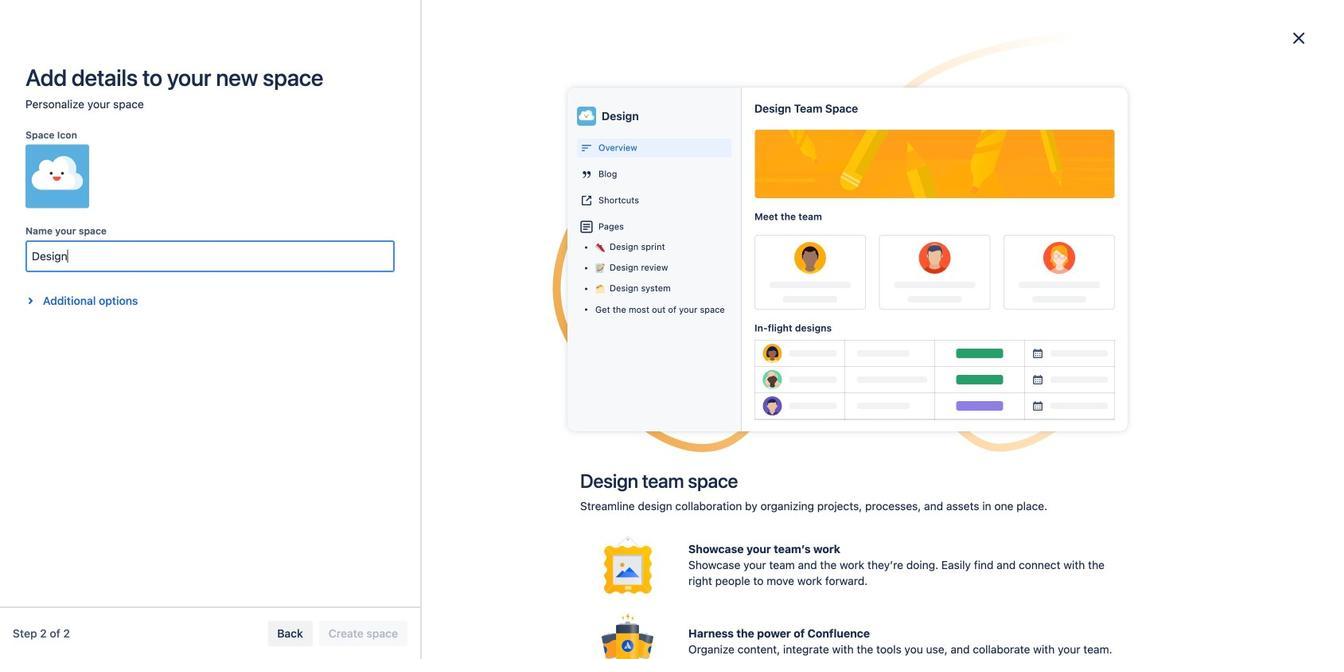 Task type: vqa. For each thing, say whether or not it's contained in the screenshot.
the topmost Copy image
no



Task type: locate. For each thing, give the bounding box(es) containing it.
banner
[[0, 0, 1338, 45]]

search image
[[1042, 16, 1054, 28]]

:dividers: image
[[596, 284, 605, 294], [596, 284, 605, 294]]

list
[[1198, 8, 1328, 36]]

button group group
[[729, 491, 795, 517]]

group
[[96, 70, 287, 213]]

:pencil: image
[[596, 264, 605, 273], [596, 264, 605, 273]]

None search field
[[1035, 9, 1194, 35]]

:athletic_shoe: image
[[596, 243, 605, 252], [596, 243, 605, 252]]

create a space image
[[262, 239, 281, 258]]

None field
[[27, 242, 393, 271]]



Task type: describe. For each thing, give the bounding box(es) containing it.
Search field
[[1035, 9, 1194, 35]]

unstar this space image
[[265, 272, 278, 285]]

close image
[[1290, 29, 1309, 48]]



